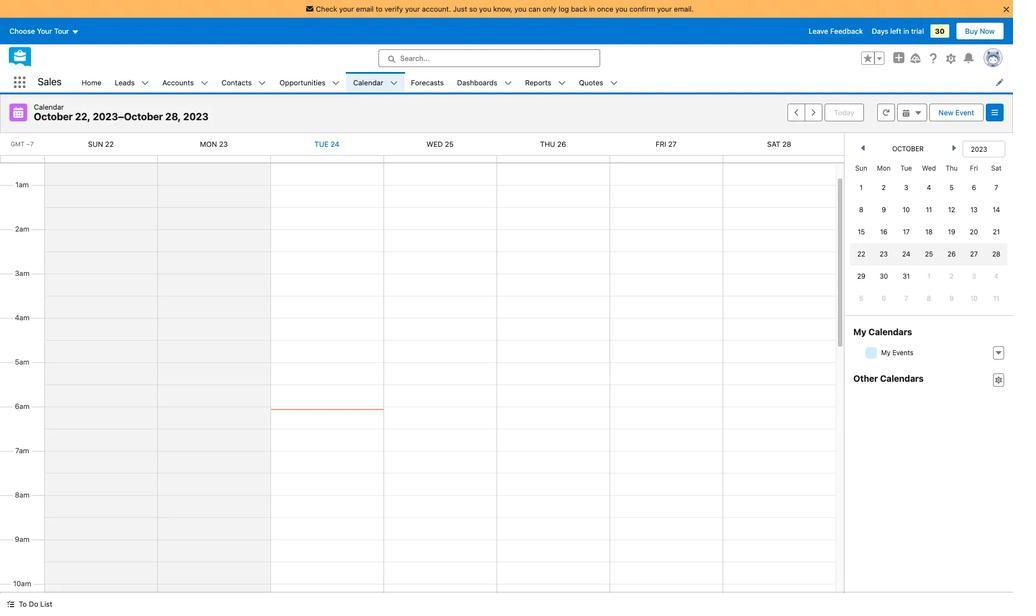 Task type: locate. For each thing, give the bounding box(es) containing it.
choose
[[9, 27, 35, 35]]

calendars for my calendars
[[869, 327, 913, 337]]

mon for mon 23
[[200, 140, 217, 149]]

0 horizontal spatial 25
[[445, 140, 454, 149]]

5 up 12
[[950, 184, 954, 192]]

your left email
[[339, 4, 354, 13]]

search...
[[400, 54, 430, 63]]

group down days
[[862, 52, 885, 65]]

grid containing sun
[[851, 160, 1008, 310]]

1 vertical spatial 11
[[994, 294, 1000, 303]]

1 vertical spatial 2
[[950, 272, 954, 281]]

calendar
[[353, 78, 384, 87], [34, 103, 64, 111]]

in right back
[[590, 4, 595, 13]]

9
[[882, 206, 887, 214], [950, 294, 954, 303]]

you right once
[[616, 4, 628, 13]]

do
[[29, 600, 38, 609]]

sat inside grid
[[992, 164, 1002, 172]]

you right the so
[[480, 4, 492, 13]]

to do list
[[19, 600, 52, 609]]

tue for tue 24
[[315, 140, 329, 149]]

sat
[[768, 140, 781, 149], [992, 164, 1002, 172]]

10
[[903, 206, 911, 214], [971, 294, 978, 303]]

1 vertical spatial 28
[[993, 250, 1001, 258]]

1 horizontal spatial 22
[[858, 250, 866, 258]]

leave feedback
[[809, 27, 864, 35]]

7 up 14
[[995, 184, 999, 192]]

fri inside grid
[[971, 164, 979, 172]]

email
[[356, 4, 374, 13]]

0 horizontal spatial 28
[[783, 140, 792, 149]]

calendars up 'my events'
[[869, 327, 913, 337]]

contacts
[[222, 78, 252, 87]]

−7
[[26, 140, 34, 148]]

25 inside grid
[[926, 250, 934, 258]]

0 vertical spatial october
[[34, 111, 73, 123]]

0 vertical spatial tue
[[315, 140, 329, 149]]

1 vertical spatial 9
[[950, 294, 954, 303]]

27 inside grid
[[971, 250, 979, 258]]

0 vertical spatial in
[[590, 4, 595, 13]]

text default image inside the opportunities list item
[[332, 79, 340, 87]]

1 horizontal spatial my
[[882, 349, 891, 357]]

mon 23 button
[[200, 140, 228, 149]]

0 horizontal spatial 24
[[331, 140, 340, 149]]

grid
[[851, 160, 1008, 310]]

0 vertical spatial 9
[[882, 206, 887, 214]]

opportunities list item
[[273, 72, 347, 93]]

1am
[[15, 180, 29, 189]]

you left can
[[515, 4, 527, 13]]

log
[[559, 4, 569, 13]]

1 horizontal spatial 8
[[928, 294, 932, 303]]

0 horizontal spatial wed
[[427, 140, 443, 149]]

4 down 21
[[995, 272, 999, 281]]

1 right 31
[[928, 272, 931, 281]]

1 horizontal spatial 1
[[928, 272, 931, 281]]

1 horizontal spatial 2
[[950, 272, 954, 281]]

sun for sun
[[856, 164, 868, 172]]

1 vertical spatial 4
[[995, 272, 999, 281]]

leads list item
[[108, 72, 156, 93]]

0 vertical spatial calendar
[[353, 78, 384, 87]]

7am
[[15, 446, 29, 455]]

0 vertical spatial sat
[[768, 140, 781, 149]]

1 horizontal spatial 24
[[903, 250, 911, 258]]

group left today
[[788, 104, 823, 121]]

0 vertical spatial 11
[[927, 206, 933, 214]]

calendar inside calendar october 22, 2023–october 28, 2023
[[34, 103, 64, 111]]

2 you from the left
[[515, 4, 527, 13]]

fri
[[656, 140, 667, 149], [971, 164, 979, 172]]

30 inside grid
[[880, 272, 889, 281]]

0 vertical spatial 7
[[995, 184, 999, 192]]

0 horizontal spatial 3
[[905, 184, 909, 192]]

0 vertical spatial 1
[[860, 184, 863, 192]]

0 vertical spatial calendars
[[869, 327, 913, 337]]

calendar inside list item
[[353, 78, 384, 87]]

text default image inside leads list item
[[141, 79, 149, 87]]

1 vertical spatial 8
[[928, 294, 932, 303]]

your left email.
[[658, 4, 672, 13]]

24
[[331, 140, 340, 149], [903, 250, 911, 258]]

6am
[[15, 402, 30, 411]]

2 horizontal spatial your
[[658, 4, 672, 13]]

15
[[858, 228, 866, 236]]

1 vertical spatial october
[[893, 145, 925, 153]]

reports list item
[[519, 72, 573, 93]]

1 horizontal spatial mon
[[878, 164, 891, 172]]

calendars
[[869, 327, 913, 337], [881, 374, 924, 384]]

0 horizontal spatial thu
[[541, 140, 556, 149]]

sat for sat 28
[[768, 140, 781, 149]]

choose your tour
[[9, 27, 69, 35]]

1 horizontal spatial fri
[[971, 164, 979, 172]]

23
[[219, 140, 228, 149], [880, 250, 889, 258]]

3 up 17
[[905, 184, 909, 192]]

0 horizontal spatial 1
[[860, 184, 863, 192]]

text default image inside reports list item
[[558, 79, 566, 87]]

text default image for reports
[[558, 79, 566, 87]]

to
[[376, 4, 383, 13]]

3 you from the left
[[616, 4, 628, 13]]

0 horizontal spatial mon
[[200, 140, 217, 149]]

1 vertical spatial 1
[[928, 272, 931, 281]]

1 vertical spatial 27
[[971, 250, 979, 258]]

my right hide items image
[[882, 349, 891, 357]]

thu for thu
[[946, 164, 958, 172]]

1 horizontal spatial wed
[[923, 164, 937, 172]]

1 vertical spatial thu
[[946, 164, 958, 172]]

1 vertical spatial tue
[[901, 164, 913, 172]]

0 vertical spatial mon
[[200, 140, 217, 149]]

22 down 2023–october
[[105, 140, 114, 149]]

search... button
[[379, 49, 601, 67]]

1 horizontal spatial 26
[[948, 250, 956, 258]]

text default image inside accounts list item
[[201, 79, 208, 87]]

0 vertical spatial 2
[[882, 184, 886, 192]]

dashboards list item
[[451, 72, 519, 93]]

forecasts
[[411, 78, 444, 87]]

0 horizontal spatial 5
[[860, 294, 864, 303]]

mon
[[200, 140, 217, 149], [878, 164, 891, 172]]

27
[[669, 140, 677, 149], [971, 250, 979, 258]]

1 horizontal spatial tue
[[901, 164, 913, 172]]

3
[[905, 184, 909, 192], [973, 272, 977, 281]]

wed
[[427, 140, 443, 149], [923, 164, 937, 172]]

6 up 13
[[973, 184, 977, 192]]

you
[[480, 4, 492, 13], [515, 4, 527, 13], [616, 4, 628, 13]]

5 down 29
[[860, 294, 864, 303]]

0 horizontal spatial sun
[[88, 140, 103, 149]]

my for my events
[[882, 349, 891, 357]]

my up hide items image
[[854, 327, 867, 337]]

your
[[37, 27, 52, 35]]

1 vertical spatial fri
[[971, 164, 979, 172]]

28 inside grid
[[993, 250, 1001, 258]]

0 horizontal spatial 22
[[105, 140, 114, 149]]

0 horizontal spatial calendar
[[34, 103, 64, 111]]

fri for fri 27
[[656, 140, 667, 149]]

2
[[882, 184, 886, 192], [950, 272, 954, 281]]

0 vertical spatial fri
[[656, 140, 667, 149]]

1 horizontal spatial sat
[[992, 164, 1002, 172]]

1 horizontal spatial your
[[405, 4, 420, 13]]

text default image inside contacts list item
[[259, 79, 266, 87]]

0 vertical spatial 30
[[936, 27, 945, 35]]

quotes
[[579, 78, 604, 87]]

sun for sun 22
[[88, 140, 103, 149]]

2 down the 19
[[950, 272, 954, 281]]

0 horizontal spatial 9
[[882, 206, 887, 214]]

1 vertical spatial in
[[904, 27, 910, 35]]

text default image inside the 'calendar' list item
[[390, 79, 398, 87]]

tue
[[315, 140, 329, 149], [901, 164, 913, 172]]

sat 28 button
[[768, 140, 792, 149]]

text default image for accounts
[[201, 79, 208, 87]]

3 down 20
[[973, 272, 977, 281]]

text default image for leads
[[141, 79, 149, 87]]

today
[[835, 108, 855, 117]]

1 vertical spatial 26
[[948, 250, 956, 258]]

19
[[949, 228, 956, 236]]

list
[[75, 72, 1014, 93]]

text default image for quotes
[[610, 79, 618, 87]]

0 vertical spatial 6
[[973, 184, 977, 192]]

email.
[[674, 4, 694, 13]]

my events
[[882, 349, 914, 357]]

0 vertical spatial 5
[[950, 184, 954, 192]]

mon inside grid
[[878, 164, 891, 172]]

1 vertical spatial wed
[[923, 164, 937, 172]]

2 up 16
[[882, 184, 886, 192]]

1 horizontal spatial 25
[[926, 250, 934, 258]]

0 vertical spatial thu
[[541, 140, 556, 149]]

7
[[995, 184, 999, 192], [905, 294, 909, 303]]

text default image inside 'dashboards' "list item"
[[504, 79, 512, 87]]

4 up 18 at right
[[928, 184, 932, 192]]

1 vertical spatial 24
[[903, 250, 911, 258]]

1 horizontal spatial 23
[[880, 250, 889, 258]]

0 horizontal spatial 27
[[669, 140, 677, 149]]

1 horizontal spatial thu
[[946, 164, 958, 172]]

1 horizontal spatial sun
[[856, 164, 868, 172]]

verify
[[385, 4, 403, 13]]

1 vertical spatial sun
[[856, 164, 868, 172]]

wed inside grid
[[923, 164, 937, 172]]

0 horizontal spatial sat
[[768, 140, 781, 149]]

0 vertical spatial sun
[[88, 140, 103, 149]]

25
[[445, 140, 454, 149], [926, 250, 934, 258]]

8
[[860, 206, 864, 214], [928, 294, 932, 303]]

calendars down events
[[881, 374, 924, 384]]

your
[[339, 4, 354, 13], [405, 4, 420, 13], [658, 4, 672, 13]]

1 vertical spatial 22
[[858, 250, 866, 258]]

october inside calendar october 22, 2023–october 28, 2023
[[34, 111, 73, 123]]

20
[[971, 228, 979, 236]]

leave
[[809, 27, 829, 35]]

4am
[[15, 313, 30, 322]]

text default image
[[390, 79, 398, 87], [504, 79, 512, 87], [915, 109, 923, 117], [996, 349, 1003, 357]]

1 horizontal spatial 6
[[973, 184, 977, 192]]

1 horizontal spatial 4
[[995, 272, 999, 281]]

1 vertical spatial calendars
[[881, 374, 924, 384]]

1 vertical spatial 7
[[905, 294, 909, 303]]

0 vertical spatial 24
[[331, 140, 340, 149]]

0 vertical spatial 26
[[558, 140, 566, 149]]

21
[[994, 228, 1001, 236]]

0 horizontal spatial 10
[[903, 206, 911, 214]]

7 down 31
[[905, 294, 909, 303]]

account.
[[422, 4, 451, 13]]

30 left 31
[[880, 272, 889, 281]]

2023–october
[[93, 111, 163, 123]]

1 up 15
[[860, 184, 863, 192]]

text default image
[[141, 79, 149, 87], [201, 79, 208, 87], [259, 79, 266, 87], [332, 79, 340, 87], [558, 79, 566, 87], [610, 79, 618, 87], [903, 109, 910, 117], [996, 377, 1003, 384], [7, 601, 14, 609]]

30 right trial
[[936, 27, 945, 35]]

home
[[82, 78, 102, 87]]

thu inside grid
[[946, 164, 958, 172]]

4
[[928, 184, 932, 192], [995, 272, 999, 281]]

group
[[862, 52, 885, 65], [788, 104, 823, 121]]

tue for tue
[[901, 164, 913, 172]]

1 vertical spatial 6
[[882, 294, 887, 303]]

other calendars
[[854, 374, 924, 384]]

1 horizontal spatial 28
[[993, 250, 1001, 258]]

0 horizontal spatial fri
[[656, 140, 667, 149]]

your right verify on the left of page
[[405, 4, 420, 13]]

2 horizontal spatial you
[[616, 4, 628, 13]]

17
[[904, 228, 910, 236]]

text default image for contacts
[[259, 79, 266, 87]]

1 horizontal spatial calendar
[[353, 78, 384, 87]]

in right left
[[904, 27, 910, 35]]

my
[[854, 327, 867, 337], [882, 349, 891, 357]]

list
[[40, 600, 52, 609]]

0 horizontal spatial 30
[[880, 272, 889, 281]]

left
[[891, 27, 902, 35]]

6
[[973, 184, 977, 192], [882, 294, 887, 303]]

22
[[105, 140, 114, 149], [858, 250, 866, 258]]

text default image inside quotes 'list item'
[[610, 79, 618, 87]]

days left in trial
[[873, 27, 925, 35]]

6 up my calendars
[[882, 294, 887, 303]]

1 vertical spatial sat
[[992, 164, 1002, 172]]

22 up 29
[[858, 250, 866, 258]]

list containing home
[[75, 72, 1014, 93]]

1 vertical spatial 10
[[971, 294, 978, 303]]



Task type: vqa. For each thing, say whether or not it's contained in the screenshot.
Description
no



Task type: describe. For each thing, give the bounding box(es) containing it.
to
[[19, 600, 27, 609]]

quotes list item
[[573, 72, 625, 93]]

fri 27 button
[[656, 140, 677, 149]]

calendar october 22, 2023–october 28, 2023
[[34, 103, 209, 123]]

events
[[893, 349, 914, 357]]

thu 26 button
[[541, 140, 566, 149]]

22 inside grid
[[858, 250, 866, 258]]

only
[[543, 4, 557, 13]]

tue 24
[[315, 140, 340, 149]]

0 vertical spatial 10
[[903, 206, 911, 214]]

1 horizontal spatial 3
[[973, 272, 977, 281]]

0 horizontal spatial 6
[[882, 294, 887, 303]]

0 vertical spatial 28
[[783, 140, 792, 149]]

2am
[[15, 225, 29, 233]]

calendar for calendar october 22, 2023–october 28, 2023
[[34, 103, 64, 111]]

text default image inside to do list button
[[7, 601, 14, 609]]

calendar list item
[[347, 72, 405, 93]]

1 vertical spatial group
[[788, 104, 823, 121]]

can
[[529, 4, 541, 13]]

accounts list item
[[156, 72, 215, 93]]

24 inside grid
[[903, 250, 911, 258]]

my for my calendars
[[854, 327, 867, 337]]

14
[[993, 206, 1001, 214]]

calendar link
[[347, 72, 390, 93]]

0 horizontal spatial 23
[[219, 140, 228, 149]]

fri for fri
[[971, 164, 979, 172]]

16
[[881, 228, 888, 236]]

31
[[903, 272, 911, 281]]

contacts list item
[[215, 72, 273, 93]]

0 horizontal spatial 7
[[905, 294, 909, 303]]

calendars for other calendars
[[881, 374, 924, 384]]

dashboards
[[457, 78, 498, 87]]

today button
[[825, 104, 864, 121]]

text default image for opportunities
[[332, 79, 340, 87]]

reports link
[[519, 72, 558, 93]]

0 vertical spatial 8
[[860, 206, 864, 214]]

accounts link
[[156, 72, 201, 93]]

contacts link
[[215, 72, 259, 93]]

1 horizontal spatial october
[[893, 145, 925, 153]]

1 horizontal spatial in
[[904, 27, 910, 35]]

1 horizontal spatial 10
[[971, 294, 978, 303]]

1 you from the left
[[480, 4, 492, 13]]

sat for sat
[[992, 164, 1002, 172]]

home link
[[75, 72, 108, 93]]

new event button
[[930, 104, 984, 121]]

0 vertical spatial 22
[[105, 140, 114, 149]]

0 horizontal spatial 11
[[927, 206, 933, 214]]

0 vertical spatial 25
[[445, 140, 454, 149]]

dashboards link
[[451, 72, 504, 93]]

sat 28
[[768, 140, 792, 149]]

18
[[926, 228, 933, 236]]

once
[[597, 4, 614, 13]]

to do list button
[[0, 593, 59, 616]]

hide items image
[[866, 348, 877, 359]]

check your email to verify your account. just so you know, you can only log back in once you confirm your email.
[[316, 4, 694, 13]]

buy
[[966, 27, 979, 35]]

sun 22 button
[[88, 140, 114, 149]]

wed for wed
[[923, 164, 937, 172]]

0 horizontal spatial 2
[[882, 184, 886, 192]]

0 horizontal spatial 26
[[558, 140, 566, 149]]

0 vertical spatial group
[[862, 52, 885, 65]]

calendar for calendar
[[353, 78, 384, 87]]

5am
[[15, 358, 29, 367]]

accounts
[[163, 78, 194, 87]]

22,
[[75, 111, 91, 123]]

1 your from the left
[[339, 4, 354, 13]]

opportunities link
[[273, 72, 332, 93]]

1 horizontal spatial 5
[[950, 184, 954, 192]]

buy now
[[966, 27, 996, 35]]

leads
[[115, 78, 135, 87]]

1 horizontal spatial 11
[[994, 294, 1000, 303]]

mon 23
[[200, 140, 228, 149]]

2 your from the left
[[405, 4, 420, 13]]

sales
[[38, 76, 62, 88]]

check
[[316, 4, 337, 13]]

trial
[[912, 27, 925, 35]]

other
[[854, 374, 879, 384]]

0 horizontal spatial 4
[[928, 184, 932, 192]]

10am
[[13, 579, 31, 588]]

know,
[[494, 4, 513, 13]]

mon for mon
[[878, 164, 891, 172]]

wed for wed 25
[[427, 140, 443, 149]]

0 horizontal spatial in
[[590, 4, 595, 13]]

leave feedback link
[[809, 27, 864, 35]]

forecasts link
[[405, 72, 451, 93]]

event
[[956, 108, 975, 117]]

0 vertical spatial 3
[[905, 184, 909, 192]]

confirm
[[630, 4, 656, 13]]

1 horizontal spatial 7
[[995, 184, 999, 192]]

28,
[[165, 111, 181, 123]]

thu for thu 26
[[541, 140, 556, 149]]

quotes link
[[573, 72, 610, 93]]

fri 27
[[656, 140, 677, 149]]

8am
[[15, 491, 30, 500]]

29
[[858, 272, 866, 281]]

my calendars
[[854, 327, 913, 337]]

thu 26
[[541, 140, 566, 149]]

1 vertical spatial 23
[[880, 250, 889, 258]]

new
[[939, 108, 954, 117]]

sun 22
[[88, 140, 114, 149]]

wed 25 button
[[427, 140, 454, 149]]

1 horizontal spatial 30
[[936, 27, 945, 35]]

12
[[949, 206, 956, 214]]

0 vertical spatial 27
[[669, 140, 677, 149]]

9am
[[15, 535, 30, 544]]

days
[[873, 27, 889, 35]]

gmt
[[11, 140, 25, 148]]

3 your from the left
[[658, 4, 672, 13]]

buy now button
[[956, 22, 1005, 40]]

tour
[[54, 27, 69, 35]]

reports
[[525, 78, 552, 87]]

now
[[981, 27, 996, 35]]

new event
[[939, 108, 975, 117]]

13
[[971, 206, 978, 214]]

opportunities
[[280, 78, 326, 87]]

3am
[[15, 269, 30, 278]]

just
[[453, 4, 468, 13]]

2023
[[183, 111, 209, 123]]

gmt −7
[[11, 140, 34, 148]]



